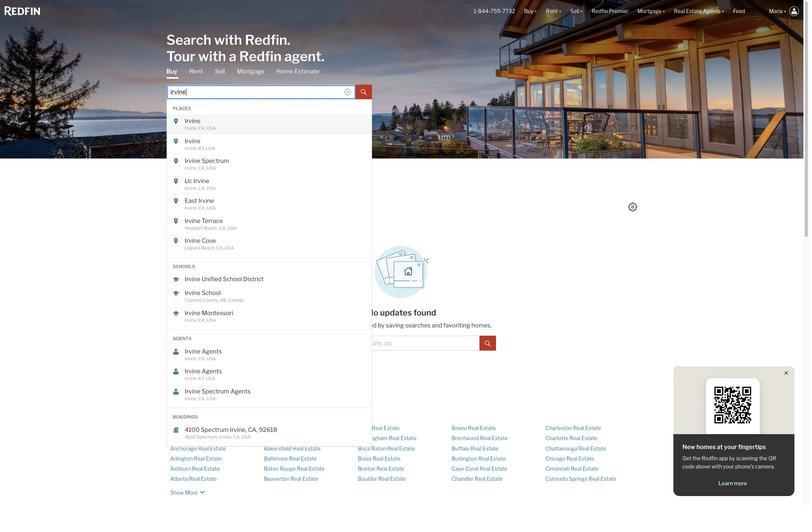 Task type: vqa. For each thing, say whether or not it's contained in the screenshot.
e
no



Task type: locate. For each thing, give the bounding box(es) containing it.
irvine link up irvine spectrum link
[[185, 138, 349, 145]]

feed button
[[729, 0, 765, 22]]

school up "county,"
[[202, 290, 221, 297]]

camera.
[[755, 464, 775, 470]]

0 vertical spatial irvine link
[[185, 118, 349, 125]]

3 ▾ from the left
[[580, 8, 583, 14]]

agents down irvine agents irvine, ca, usa
[[202, 368, 222, 375]]

real for boulder real estate
[[378, 476, 389, 483]]

real for chandler real estate
[[475, 476, 486, 483]]

school
[[223, 276, 242, 283], [202, 290, 221, 297]]

irvine up newport
[[185, 218, 200, 225]]

rent right buy ▾
[[546, 8, 558, 14]]

usa up terrace
[[207, 205, 216, 211]]

bowie
[[452, 425, 467, 432]]

1 horizontal spatial by
[[378, 322, 385, 329]]

1 vertical spatial spectrum
[[202, 388, 229, 395]]

irvine, up "for"
[[185, 396, 197, 402]]

school inside irvine school cypress county, ab, canada
[[202, 290, 221, 297]]

ca, inside irvine irvine, ca, usa
[[198, 126, 206, 131]]

▾ right maria
[[784, 8, 786, 14]]

▾ left feed button
[[722, 8, 724, 14]]

agents up irvine agents irvine, ky, usa
[[202, 348, 222, 355]]

ca, up terrace
[[198, 205, 206, 211]]

irvine inside irvine cove laguna beach, ca, usa
[[185, 238, 200, 245]]

irvine for irvine cove laguna beach, ca, usa
[[185, 238, 200, 245]]

beaverton real estate
[[264, 476, 318, 483]]

real up the boca raton real estate
[[389, 436, 399, 442]]

beach, inside irvine cove laguna beach, ca, usa
[[201, 245, 215, 251]]

real up boulder real estate 'link'
[[377, 466, 387, 473]]

estate for aurora real estate
[[294, 425, 310, 432]]

the right get
[[692, 456, 701, 462]]

irvine for irvine irvine, ca, usa
[[185, 118, 200, 125]]

real for bend real estate
[[372, 425, 383, 432]]

0 vertical spatial school
[[223, 276, 242, 283]]

0 vertical spatial spectrum
[[202, 158, 229, 165]]

ca, up "east irvine irvine, ca, usa"
[[198, 185, 206, 191]]

irvine inside irvine spectrum agents irvine, ca, usa
[[185, 388, 200, 395]]

1 irvine link from the top
[[185, 118, 349, 125]]

real right the aurora
[[282, 425, 293, 432]]

0 vertical spatial sell
[[570, 8, 579, 14]]

2 horizontal spatial redfin
[[702, 456, 718, 462]]

atlanta real estate
[[170, 476, 217, 483]]

agents inside irvine spectrum agents irvine, ca, usa
[[231, 388, 251, 395]]

buy ▾ button
[[524, 0, 537, 22]]

chattanooga real estate
[[545, 446, 606, 452]]

real up baltimore real estate
[[293, 446, 304, 452]]

rent down tour on the top of page
[[189, 68, 203, 75]]

irvine inside irvine agents irvine, ca, usa
[[185, 348, 200, 355]]

real up burlington real estate at the right of the page
[[471, 446, 481, 452]]

irvine inside irvine terrace newport beach, ca, usa
[[185, 218, 200, 225]]

irvine, inside irvine agents irvine, ky, usa
[[185, 376, 197, 382]]

6 ▾ from the left
[[784, 8, 786, 14]]

irvine terrace newport beach, ca, usa
[[185, 218, 237, 231]]

homes right "for"
[[201, 411, 220, 418]]

buy link
[[166, 67, 178, 79]]

your left feed
[[350, 322, 363, 329]]

▾ right rent ▾
[[580, 8, 583, 14]]

1-844-759-7732 link
[[474, 8, 515, 14]]

bend real estate
[[358, 425, 400, 432]]

4 ▾ from the left
[[663, 8, 665, 14]]

irvine inside irvine montessori irvine, ca, usa
[[185, 310, 200, 317]]

1 horizontal spatial sell
[[570, 8, 579, 14]]

chicago real estate
[[545, 456, 594, 462]]

estate for bend real estate
[[384, 425, 400, 432]]

homes
[[201, 411, 220, 418], [697, 444, 716, 451]]

0 vertical spatial irvine agents link
[[185, 348, 349, 356]]

aurora
[[264, 425, 281, 432]]

chandler real estate link
[[452, 476, 503, 483]]

chicago
[[545, 456, 565, 462]]

usa inside irvine cove laguna beach, ca, usa
[[225, 245, 234, 251]]

by for start
[[378, 322, 385, 329]]

usa down irvine terrace newport beach, ca, usa
[[225, 245, 234, 251]]

irvine for irvine agents irvine, ca, usa
[[185, 348, 200, 355]]

irvine link down city, address, school, agent, zip search box
[[185, 118, 349, 125]]

▾ for rent ▾
[[559, 8, 561, 14]]

real up 'cape coral real estate' link
[[478, 456, 489, 462]]

for
[[191, 411, 200, 418]]

0 vertical spatial ky,
[[198, 145, 205, 151]]

beach, for terrace
[[204, 225, 218, 231]]

real for birmingham real estate
[[389, 436, 399, 442]]

1 horizontal spatial redfin
[[592, 8, 608, 14]]

search up rent link
[[166, 32, 211, 48]]

0 vertical spatial 4100
[[185, 427, 200, 434]]

charlotte real estate
[[545, 436, 597, 442]]

boston real estate
[[358, 466, 404, 473]]

agents inside "dropdown button"
[[703, 8, 721, 14]]

real down cape coral real estate
[[475, 476, 486, 483]]

irvine, down irvine agents irvine, ca, usa
[[185, 376, 197, 382]]

beach, down terrace
[[204, 225, 218, 231]]

irvine, up irvine irvine, ky, usa
[[185, 126, 197, 131]]

estate for birmingham real estate
[[401, 436, 416, 442]]

estate inside "real estate agents ▾" link
[[686, 8, 702, 14]]

irvine, inside irvine agents irvine, ca, usa
[[185, 356, 197, 362]]

redfin up mortgage link
[[239, 48, 282, 64]]

1 ky, from the top
[[198, 145, 205, 151]]

0 vertical spatial search
[[166, 32, 211, 48]]

irvine down cypress on the bottom left
[[185, 310, 200, 317]]

real for boise real estate
[[373, 456, 383, 462]]

ca,
[[198, 126, 206, 131], [198, 165, 206, 171], [198, 185, 206, 191], [198, 205, 206, 211], [219, 225, 226, 231], [216, 245, 224, 251], [198, 318, 206, 323], [198, 356, 206, 362], [198, 396, 206, 402], [248, 427, 258, 434], [233, 435, 240, 440]]

colorado
[[545, 476, 568, 483]]

ca, inside irvine agents irvine, ca, usa
[[198, 356, 206, 362]]

real up chattanooga real estate link
[[570, 436, 580, 442]]

0 vertical spatial by
[[378, 322, 385, 329]]

1 horizontal spatial feed
[[733, 8, 745, 14]]

agent.
[[284, 48, 325, 64]]

real for boston real estate
[[377, 466, 387, 473]]

ca, left the 92618
[[248, 427, 258, 434]]

scanning
[[736, 456, 758, 462]]

irvine inside irvine irvine, ca, usa
[[185, 118, 200, 125]]

▾ left rent ▾
[[535, 8, 537, 14]]

birmingham real estate link
[[358, 436, 416, 442]]

irvine inside irvine spectrum irvine, ca, usa
[[185, 158, 200, 165]]

county,
[[203, 298, 219, 303]]

more
[[185, 490, 198, 496]]

0 vertical spatial homes
[[201, 411, 220, 418]]

mortgage up city, address, school, agent, zip search box
[[237, 68, 264, 75]]

irvine inside irvine agents irvine, ky, usa
[[185, 368, 200, 375]]

0 horizontal spatial rent
[[189, 68, 203, 75]]

buy right 7732
[[524, 8, 534, 14]]

real for charlotte real estate
[[570, 436, 580, 442]]

irvine, down cypress on the bottom left
[[185, 318, 197, 323]]

0 horizontal spatial mortgage
[[237, 68, 264, 75]]

real for bakersfield real estate
[[293, 446, 304, 452]]

irvine down irvine irvine, ky, usa
[[185, 158, 200, 165]]

irvine agents link for irvine agents irvine, ky, usa
[[185, 368, 349, 376]]

spectrum for irvine,
[[202, 158, 229, 165]]

ky, inside irvine irvine, ky, usa
[[198, 145, 205, 151]]

2 vertical spatial your
[[723, 464, 734, 470]]

real down boston real estate
[[378, 476, 389, 483]]

usa up uc irvine irvine, ca, usa
[[207, 165, 216, 171]]

irvine, up uc
[[185, 165, 197, 171]]

real up brentwood real estate
[[468, 425, 479, 432]]

1 vertical spatial ky,
[[198, 376, 205, 382]]

4100 down albuquerque
[[185, 435, 196, 440]]

real down alexandria real estate link
[[198, 446, 209, 452]]

ca, inside irvine terrace newport beach, ca, usa
[[219, 225, 226, 231]]

real down birmingham real estate link
[[387, 446, 398, 452]]

search inside "search with redfin. tour with a redfin agent."
[[166, 32, 211, 48]]

usa up "east irvine irvine, ca, usa"
[[207, 185, 216, 191]]

by
[[378, 322, 385, 329], [221, 411, 228, 418], [729, 456, 735, 462]]

estate for atlanta real estate
[[201, 476, 217, 483]]

92618
[[259, 427, 277, 434]]

real for buffalo real estate
[[471, 446, 481, 452]]

estate
[[686, 8, 702, 14], [215, 425, 231, 432], [294, 425, 310, 432], [384, 425, 400, 432], [480, 425, 496, 432], [585, 425, 601, 432], [209, 436, 225, 442], [401, 436, 416, 442], [492, 436, 508, 442], [581, 436, 597, 442], [210, 446, 226, 452], [305, 446, 321, 452], [399, 446, 415, 452], [483, 446, 498, 452], [590, 446, 606, 452], [206, 456, 222, 462], [301, 456, 317, 462], [385, 456, 400, 462], [490, 456, 506, 462], [578, 456, 594, 462], [204, 466, 220, 473], [309, 466, 325, 473], [388, 466, 404, 473], [491, 466, 507, 473], [583, 466, 599, 473], [201, 476, 217, 483], [302, 476, 318, 483], [390, 476, 406, 483], [487, 476, 503, 483], [601, 476, 616, 483]]

5 ▾ from the left
[[722, 8, 724, 14]]

coral
[[465, 466, 478, 473]]

0 horizontal spatial homes
[[201, 411, 220, 418]]

sell
[[570, 8, 579, 14], [215, 68, 225, 75]]

building
[[327, 322, 349, 329]]

irvine for irvine school cypress county, ab, canada
[[185, 290, 200, 297]]

1 horizontal spatial mortgage
[[638, 8, 662, 14]]

estate for baltimore real estate
[[301, 456, 317, 462]]

real up springs
[[571, 466, 582, 473]]

2 vertical spatial spectrum
[[201, 427, 228, 434]]

1 vertical spatial irvine agents link
[[185, 368, 349, 376]]

irvine, up irvine spectrum irvine, ca, usa
[[185, 145, 197, 151]]

0 vertical spatial buy
[[524, 8, 534, 14]]

schools
[[173, 264, 195, 270]]

by for get
[[729, 456, 735, 462]]

▾ for sell ▾
[[580, 8, 583, 14]]

irvine for irvine agents irvine, ky, usa
[[185, 368, 200, 375]]

2 irvine link from the top
[[185, 138, 349, 145]]

redfin.
[[245, 32, 290, 48]]

estate for anchorage real estate
[[210, 446, 226, 452]]

search for homes by city
[[170, 411, 240, 418]]

rent ▾
[[546, 8, 561, 14]]

bakersfield
[[264, 446, 292, 452]]

show more link
[[170, 486, 207, 497]]

beach, for cove
[[201, 245, 215, 251]]

tab list
[[166, 67, 372, 447]]

real up cincinnati real estate
[[567, 456, 577, 462]]

irvine for irvine spectrum irvine, ca, usa
[[185, 158, 200, 165]]

spectrum inside irvine spectrum agents irvine, ca, usa
[[202, 388, 229, 395]]

ashburn real estate
[[170, 466, 220, 473]]

1-
[[474, 8, 478, 14]]

rent
[[546, 8, 558, 14], [189, 68, 203, 75]]

agents up irvine agents irvine, ca, usa
[[173, 336, 192, 342]]

real up baton rouge real estate
[[289, 456, 300, 462]]

real down ashburn real estate on the left bottom of the page
[[189, 476, 200, 483]]

1 ▾ from the left
[[535, 8, 537, 14]]

learn more
[[718, 481, 747, 487]]

agents left feed button
[[703, 8, 721, 14]]

sell right rent ▾
[[570, 8, 579, 14]]

beaverton real estate link
[[264, 476, 318, 483]]

0 horizontal spatial feed
[[166, 182, 190, 194]]

estate for boise real estate
[[385, 456, 400, 462]]

brentwood
[[452, 436, 479, 442]]

usa inside irvine spectrum irvine, ca, usa
[[207, 165, 216, 171]]

2 vertical spatial by
[[729, 456, 735, 462]]

spectrum inside irvine spectrum irvine, ca, usa
[[202, 158, 229, 165]]

1 irvine agents link from the top
[[185, 348, 349, 356]]

irvine inside irvine school cypress county, ab, canada
[[185, 290, 200, 297]]

real down anchorage real estate link
[[194, 456, 205, 462]]

rent link
[[189, 67, 203, 76]]

1 vertical spatial sell
[[215, 68, 225, 75]]

real up buffalo real estate link
[[480, 436, 491, 442]]

1 vertical spatial by
[[221, 411, 228, 418]]

844-
[[478, 8, 490, 14]]

irvine spectrum agents link
[[185, 388, 349, 396]]

real for chicago real estate
[[567, 456, 577, 462]]

irvine, down uc
[[185, 185, 197, 191]]

home estimate
[[276, 68, 320, 75]]

sell inside tab list
[[215, 68, 225, 75]]

usa inside uc irvine irvine, ca, usa
[[207, 185, 216, 191]]

▾ left sell ▾ on the right of page
[[559, 8, 561, 14]]

submit search image
[[485, 341, 491, 347]]

sell for sell ▾
[[570, 8, 579, 14]]

anchorage
[[170, 446, 197, 452]]

feed inside feed button
[[733, 8, 745, 14]]

real down raton
[[373, 456, 383, 462]]

cincinnati real estate link
[[545, 466, 599, 473]]

spectrum inside 4100 spectrum irvine, ca, 92618 4100 spectrum, irvine, ca, usa
[[201, 427, 228, 434]]

start
[[312, 322, 326, 329]]

2 horizontal spatial by
[[729, 456, 735, 462]]

0 vertical spatial mortgage
[[638, 8, 662, 14]]

estate for charleston real estate
[[585, 425, 601, 432]]

your inside get the redfin app by scanning the qr code above with your phone's camera.
[[723, 464, 734, 470]]

albuquerque
[[170, 425, 202, 432]]

ca, up "search for homes by city"
[[198, 396, 206, 402]]

1 horizontal spatial the
[[759, 456, 767, 462]]

estate for brentwood real estate
[[492, 436, 508, 442]]

irvine unified school district link
[[167, 273, 371, 287], [185, 276, 349, 284]]

ca, up uc irvine irvine, ca, usa
[[198, 165, 206, 171]]

your down the app
[[723, 464, 734, 470]]

real for anchorage real estate
[[198, 446, 209, 452]]

1 vertical spatial search
[[170, 411, 190, 418]]

anchorage real estate link
[[170, 446, 226, 452]]

ca, up irvine irvine, ky, usa
[[198, 126, 206, 131]]

baltimore
[[264, 456, 288, 462]]

places
[[173, 106, 191, 111]]

spectrum down irvine agents irvine, ky, usa
[[202, 388, 229, 395]]

1 vertical spatial 4100
[[185, 435, 196, 440]]

buy inside tab list
[[166, 68, 178, 75]]

ky, up irvine spectrum agents irvine, ca, usa
[[198, 376, 205, 382]]

real for bowie real estate
[[468, 425, 479, 432]]

rent inside dropdown button
[[546, 8, 558, 14]]

0 horizontal spatial the
[[692, 456, 701, 462]]

real up spectrum,
[[203, 425, 214, 432]]

0 horizontal spatial by
[[221, 411, 228, 418]]

1 vertical spatial buy
[[166, 68, 178, 75]]

real down albuquerque real estate link
[[197, 436, 208, 442]]

fingertips
[[738, 444, 766, 451]]

tab list containing buy
[[166, 67, 372, 447]]

redfin inside get the redfin app by scanning the qr code above with your phone's camera.
[[702, 456, 718, 462]]

usa down montessori on the left of page
[[207, 318, 216, 323]]

city
[[230, 411, 240, 418]]

2 ▾ from the left
[[559, 8, 561, 14]]

1 vertical spatial rent
[[189, 68, 203, 75]]

irvine up cypress on the bottom left
[[185, 290, 200, 297]]

real for charleston real estate
[[573, 425, 584, 432]]

1 horizontal spatial rent
[[546, 8, 558, 14]]

0 vertical spatial redfin
[[592, 8, 608, 14]]

buy down tour on the top of page
[[166, 68, 178, 75]]

irvine right the east on the top of page
[[198, 198, 214, 205]]

0 vertical spatial beach,
[[204, 225, 218, 231]]

mortgage link
[[237, 67, 264, 76]]

spectrum up spectrum,
[[201, 427, 228, 434]]

ca, down terrace
[[219, 225, 226, 231]]

real down charlotte real estate 'link'
[[578, 446, 589, 452]]

redfin inside button
[[592, 8, 608, 14]]

1 vertical spatial school
[[202, 290, 221, 297]]

irvine down irvine agents irvine, ca, usa
[[185, 368, 200, 375]]

baton rouge real estate
[[264, 466, 325, 473]]

irvine inside irvine irvine, ky, usa
[[185, 138, 200, 145]]

spectrum down irvine irvine, ky, usa
[[202, 158, 229, 165]]

1 vertical spatial feed
[[166, 182, 190, 194]]

bakersfield real estate
[[264, 446, 321, 452]]

0 vertical spatial rent
[[546, 8, 558, 14]]

0 horizontal spatial sell
[[215, 68, 225, 75]]

burlington
[[452, 456, 477, 462]]

real for albuquerque real estate
[[203, 425, 214, 432]]

redfin left "premier"
[[592, 8, 608, 14]]

real up birmingham
[[372, 425, 383, 432]]

1 vertical spatial beach,
[[201, 245, 215, 251]]

ca, down irvine terrace newport beach, ca, usa
[[216, 245, 224, 251]]

uc
[[185, 178, 192, 185]]

irvine inside uc irvine irvine, ca, usa
[[193, 178, 209, 185]]

2 irvine agents link from the top
[[185, 368, 349, 376]]

estate for boulder real estate
[[390, 476, 406, 483]]

buy inside dropdown button
[[524, 8, 534, 14]]

search up albuquerque
[[170, 411, 190, 418]]

beach, down cove
[[201, 245, 215, 251]]

ca, inside "east irvine irvine, ca, usa"
[[198, 205, 206, 211]]

real for ashburn real estate
[[192, 466, 203, 473]]

irvine down schools
[[185, 276, 200, 283]]

1 horizontal spatial homes
[[697, 444, 716, 451]]

sell right rent link
[[215, 68, 225, 75]]

0 horizontal spatial buy
[[166, 68, 178, 75]]

irvine, down the east on the top of page
[[185, 205, 197, 211]]

irvine spectrum irvine, ca, usa
[[185, 158, 229, 171]]

1 horizontal spatial buy
[[524, 8, 534, 14]]

estate for bakersfield real estate
[[305, 446, 321, 452]]

1 vertical spatial redfin
[[239, 48, 282, 64]]

mortgage for mortgage
[[237, 68, 264, 75]]

irvine school link
[[185, 290, 349, 297]]

east irvine link
[[185, 198, 349, 205]]

by inside get the redfin app by scanning the qr code above with your phone's camera.
[[729, 456, 735, 462]]

irvine agents irvine, ca, usa
[[185, 348, 222, 362]]

irvine link for irvine irvine, ca, usa
[[185, 118, 349, 125]]

759-
[[490, 8, 502, 14]]

ca, up irvine agents irvine, ky, usa
[[198, 356, 206, 362]]

agents inside irvine agents irvine, ky, usa
[[202, 368, 222, 375]]

0 horizontal spatial school
[[202, 290, 221, 297]]

searches
[[405, 322, 431, 329]]

usa up irvine irvine, ky, usa
[[207, 126, 216, 131]]

search for search with redfin. tour with a redfin agent.
[[166, 32, 211, 48]]

0 vertical spatial feed
[[733, 8, 745, 14]]

irvine down irvine agents irvine, ky, usa
[[185, 388, 200, 395]]

bend
[[358, 425, 371, 432]]

colorado springs real estate link
[[545, 476, 616, 483]]

with inside get the redfin app by scanning the qr code above with your phone's camera.
[[712, 464, 722, 470]]

1 vertical spatial homes
[[697, 444, 716, 451]]

sell inside dropdown button
[[570, 8, 579, 14]]

real right mortgage ▾
[[674, 8, 685, 14]]

school right unified
[[223, 276, 242, 283]]

irvine for irvine spectrum agents irvine, ca, usa
[[185, 388, 200, 395]]

irvine link for irvine irvine, ky, usa
[[185, 138, 349, 145]]

boise real estate link
[[358, 456, 400, 462]]

▾ for maria ▾
[[784, 8, 786, 14]]

irvine, inside irvine irvine, ky, usa
[[185, 145, 197, 151]]

usa inside irvine agents irvine, ky, usa
[[206, 376, 215, 382]]

usa inside irvine spectrum agents irvine, ca, usa
[[207, 396, 216, 402]]

0 horizontal spatial redfin
[[239, 48, 282, 64]]

irvine down irvine irvine, ca, usa
[[185, 138, 200, 145]]

irvine for irvine montessori irvine, ca, usa
[[185, 310, 200, 317]]

mortgage ▾ button
[[633, 0, 670, 22]]

real inside "real estate agents ▾" link
[[674, 8, 685, 14]]

beach, inside irvine terrace newport beach, ca, usa
[[204, 225, 218, 231]]

a
[[229, 48, 236, 64]]

feed left maria
[[733, 8, 745, 14]]

1 vertical spatial mortgage
[[237, 68, 264, 75]]

boise real estate
[[358, 456, 400, 462]]

alexandria real estate
[[170, 436, 225, 442]]

buy for buy ▾
[[524, 8, 534, 14]]

baton
[[264, 466, 279, 473]]

buffalo real estate link
[[452, 446, 498, 452]]

irvine agents link
[[185, 348, 349, 356], [185, 368, 349, 376]]

2 ky, from the top
[[198, 376, 205, 382]]

search
[[166, 32, 211, 48], [170, 411, 190, 418]]

usa up irvine spectrum irvine, ca, usa
[[206, 145, 215, 151]]

feed up the east on the top of page
[[166, 182, 190, 194]]

estate for arlington real estate
[[206, 456, 222, 462]]

2 vertical spatial redfin
[[702, 456, 718, 462]]

estate for chandler real estate
[[487, 476, 503, 483]]

irvine, inside irvine montessori irvine, ca, usa
[[185, 318, 197, 323]]

mortgage inside dropdown button
[[638, 8, 662, 14]]

rent for rent ▾
[[546, 8, 558, 14]]

real for atlanta real estate
[[189, 476, 200, 483]]

1 vertical spatial irvine link
[[185, 138, 349, 145]]

usa up "search for homes by city"
[[207, 396, 216, 402]]

irvine, up irvine agents irvine, ky, usa
[[185, 356, 197, 362]]

ca, down montessori on the left of page
[[198, 318, 206, 323]]



Task type: describe. For each thing, give the bounding box(es) containing it.
feed
[[364, 322, 377, 329]]

real estate agents ▾ link
[[674, 0, 724, 22]]

irvine montessori irvine, ca, usa
[[185, 310, 233, 323]]

raton
[[371, 446, 386, 452]]

irvine, right spectrum,
[[219, 435, 232, 440]]

show more
[[170, 490, 198, 496]]

spectrum,
[[197, 435, 218, 440]]

real for cincinnati real estate
[[571, 466, 582, 473]]

real right springs
[[589, 476, 599, 483]]

get
[[682, 456, 691, 462]]

clear input button
[[344, 90, 351, 96]]

irvine, inside uc irvine irvine, ca, usa
[[185, 185, 197, 191]]

albuquerque real estate link
[[170, 425, 231, 432]]

estate for boston real estate
[[388, 466, 404, 473]]

0 vertical spatial your
[[350, 322, 363, 329]]

rent for rent
[[189, 68, 203, 75]]

app install qr code image
[[712, 385, 754, 427]]

irvine for irvine terrace newport beach, ca, usa
[[185, 218, 200, 225]]

at
[[717, 444, 723, 451]]

charleston real estate
[[545, 425, 601, 432]]

irvine, inside irvine spectrum agents irvine, ca, usa
[[185, 396, 197, 402]]

real for baltimore real estate
[[289, 456, 300, 462]]

boise
[[358, 456, 372, 462]]

usa inside 4100 spectrum irvine, ca, 92618 4100 spectrum, irvine, ca, usa
[[241, 435, 251, 440]]

charleston
[[545, 425, 572, 432]]

rent ▾ button
[[542, 0, 566, 22]]

cape
[[452, 466, 464, 473]]

learn
[[718, 481, 733, 487]]

springs
[[569, 476, 588, 483]]

2 4100 from the top
[[185, 435, 196, 440]]

irvine montessori link
[[185, 310, 349, 317]]

▾ inside "dropdown button"
[[722, 8, 724, 14]]

real for burlington real estate
[[478, 456, 489, 462]]

1 horizontal spatial school
[[223, 276, 242, 283]]

boston real estate link
[[358, 466, 404, 473]]

buffalo real estate
[[452, 446, 498, 452]]

ca, inside irvine spectrum irvine, ca, usa
[[198, 165, 206, 171]]

real estate agents ▾
[[674, 8, 724, 14]]

submit search image
[[361, 89, 367, 95]]

irvine spectrum agents irvine, ca, usa
[[185, 388, 251, 402]]

estate for charlotte real estate
[[581, 436, 597, 442]]

spectrum for agents
[[202, 388, 229, 395]]

maria
[[769, 8, 783, 14]]

real for beaverton real estate
[[291, 476, 301, 483]]

aurora real estate link
[[264, 425, 310, 432]]

usa inside irvine irvine, ky, usa
[[206, 145, 215, 151]]

boulder real estate link
[[358, 476, 406, 483]]

estate for burlington real estate
[[490, 456, 506, 462]]

1 vertical spatial your
[[724, 444, 737, 451]]

mortgage ▾ button
[[638, 0, 665, 22]]

estate for alexandria real estate
[[209, 436, 225, 442]]

above
[[696, 464, 710, 470]]

irvine, inside "east irvine irvine, ca, usa"
[[185, 205, 197, 211]]

irvine terrace link
[[185, 218, 349, 225]]

irvine for irvine unified school district
[[185, 276, 200, 283]]

terrace
[[202, 218, 223, 225]]

ca, down city
[[233, 435, 240, 440]]

found
[[414, 308, 436, 318]]

aurora real estate
[[264, 425, 310, 432]]

ca, inside irvine spectrum agents irvine, ca, usa
[[198, 396, 206, 402]]

boca raton real estate
[[358, 446, 415, 452]]

estimate
[[295, 68, 320, 75]]

sell ▾ button
[[566, 0, 587, 22]]

rouge
[[280, 466, 296, 473]]

arlington real estate
[[170, 456, 222, 462]]

baltimore real estate
[[264, 456, 317, 462]]

brentwood real estate
[[452, 436, 508, 442]]

chattanooga real estate link
[[545, 446, 606, 452]]

irvine agents link for irvine agents irvine, ca, usa
[[185, 348, 349, 356]]

▾ for mortgage ▾
[[663, 8, 665, 14]]

east
[[185, 198, 197, 205]]

estate for cincinnati real estate
[[583, 466, 599, 473]]

ca, inside irvine cove laguna beach, ca, usa
[[216, 245, 224, 251]]

estate for albuquerque real estate
[[215, 425, 231, 432]]

usa inside irvine terrace newport beach, ca, usa
[[227, 225, 237, 231]]

and
[[432, 322, 442, 329]]

charlotte real estate link
[[545, 436, 597, 442]]

charleston real estate link
[[545, 425, 601, 432]]

irvine, inside irvine spectrum irvine, ca, usa
[[185, 165, 197, 171]]

real for alexandria real estate
[[197, 436, 208, 442]]

usa inside irvine montessori irvine, ca, usa
[[207, 318, 216, 323]]

buffalo
[[452, 446, 470, 452]]

mortgage for mortgage ▾
[[638, 8, 662, 14]]

atlanta
[[170, 476, 188, 483]]

baton rouge real estate link
[[264, 466, 325, 473]]

montessori
[[202, 310, 233, 317]]

search for search for homes by city
[[170, 411, 190, 418]]

ashburn real estate link
[[170, 466, 220, 473]]

boca raton real estate link
[[358, 446, 415, 452]]

cape coral real estate link
[[452, 466, 507, 473]]

cincinnati
[[545, 466, 570, 473]]

colorado springs real estate
[[545, 476, 616, 483]]

app
[[719, 456, 728, 462]]

arlington real estate link
[[170, 456, 222, 462]]

start building your feed by saving searches and favoriting homes.
[[312, 322, 492, 329]]

real for aurora real estate
[[282, 425, 293, 432]]

irvine, inside irvine irvine, ca, usa
[[185, 126, 197, 131]]

real for chattanooga real estate
[[578, 446, 589, 452]]

estate for chattanooga real estate
[[590, 446, 606, 452]]

buy for buy
[[166, 68, 178, 75]]

1 4100 from the top
[[185, 427, 200, 434]]

ky, inside irvine agents irvine, ky, usa
[[198, 376, 205, 382]]

more
[[734, 481, 747, 487]]

sell for sell
[[215, 68, 225, 75]]

2 the from the left
[[759, 456, 767, 462]]

cypress
[[185, 298, 202, 303]]

usa inside irvine irvine, ca, usa
[[207, 126, 216, 131]]

charlotte
[[545, 436, 568, 442]]

real for arlington real estate
[[194, 456, 205, 462]]

estate for ashburn real estate
[[204, 466, 220, 473]]

sell link
[[215, 67, 225, 76]]

estate for buffalo real estate
[[483, 446, 498, 452]]

7732
[[502, 8, 515, 14]]

real right rouge
[[297, 466, 308, 473]]

bakersfield real estate link
[[264, 446, 321, 452]]

atlanta real estate link
[[170, 476, 217, 483]]

estate for bowie real estate
[[480, 425, 496, 432]]

chandler real estate
[[452, 476, 503, 483]]

irvine, down city
[[230, 427, 247, 434]]

uc irvine irvine, ca, usa
[[185, 178, 216, 191]]

real for brentwood real estate
[[480, 436, 491, 442]]

cincinnati real estate
[[545, 466, 599, 473]]

home estimate link
[[276, 67, 320, 76]]

alexandria
[[170, 436, 196, 442]]

Street address, city, state, zip search field
[[308, 336, 479, 351]]

newport
[[185, 225, 203, 231]]

home
[[276, 68, 293, 75]]

bowie real estate
[[452, 425, 496, 432]]

agents inside irvine agents irvine, ca, usa
[[202, 348, 222, 355]]

▾ for buy ▾
[[535, 8, 537, 14]]

boston
[[358, 466, 375, 473]]

usa inside irvine agents irvine, ca, usa
[[207, 356, 216, 362]]

real down burlington real estate at the right of the page
[[480, 466, 490, 473]]

bowie real estate link
[[452, 425, 496, 432]]

ca, inside uc irvine irvine, ca, usa
[[198, 185, 206, 191]]

redfin inside "search with redfin. tour with a redfin agent."
[[239, 48, 282, 64]]

saving
[[386, 322, 404, 329]]

no
[[367, 308, 378, 318]]

maria ▾
[[769, 8, 786, 14]]

irvine agents irvine, ky, usa
[[185, 368, 222, 382]]

1 the from the left
[[692, 456, 701, 462]]

irvine inside "east irvine irvine, ca, usa"
[[198, 198, 214, 205]]

cape coral real estate
[[452, 466, 507, 473]]

usa inside "east irvine irvine, ca, usa"
[[207, 205, 216, 211]]

estate for beaverton real estate
[[302, 476, 318, 483]]

search input image
[[344, 89, 351, 95]]

qr
[[768, 456, 776, 462]]

City, Address, School, Agent, ZIP search field
[[166, 85, 355, 100]]

4100 spectrum irvine, ca, 92618 4100 spectrum, irvine, ca, usa
[[185, 427, 277, 440]]

estate for chicago real estate
[[578, 456, 594, 462]]

irvine school cypress county, ab, canada
[[185, 290, 244, 303]]

ca, inside irvine montessori irvine, ca, usa
[[198, 318, 206, 323]]

favoriting
[[443, 322, 470, 329]]

irvine for irvine irvine, ky, usa
[[185, 138, 200, 145]]

albuquerque real estate
[[170, 425, 231, 432]]

irvine irvine, ky, usa
[[185, 138, 215, 151]]



